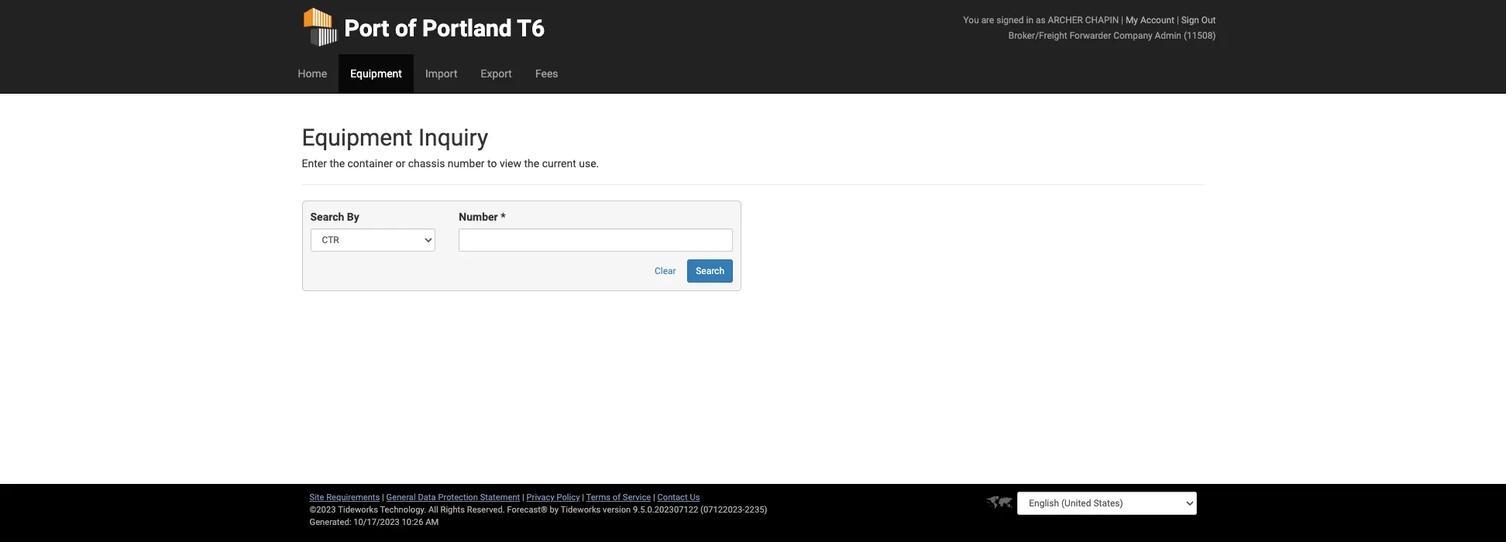 Task type: vqa. For each thing, say whether or not it's contained in the screenshot.
the 'Terms of Service' 'Link'
yes



Task type: locate. For each thing, give the bounding box(es) containing it.
equipment down port
[[350, 67, 402, 80]]

search left the by
[[310, 211, 344, 223]]

by
[[347, 211, 359, 223]]

clear button
[[646, 260, 685, 283]]

fees
[[535, 67, 558, 80]]

of right port
[[395, 15, 417, 42]]

1 horizontal spatial search
[[696, 266, 724, 277]]

contact us link
[[657, 493, 700, 503]]

search by
[[310, 211, 359, 223]]

current
[[542, 157, 576, 170]]

tideworks
[[561, 505, 601, 515]]

1 horizontal spatial the
[[524, 157, 539, 170]]

am
[[426, 518, 439, 528]]

import button
[[414, 54, 469, 93]]

contact
[[657, 493, 688, 503]]

equipment inquiry enter the container or chassis number to view the current use.
[[302, 124, 599, 170]]

0 horizontal spatial search
[[310, 211, 344, 223]]

to
[[487, 157, 497, 170]]

0 vertical spatial search
[[310, 211, 344, 223]]

equipment inside popup button
[[350, 67, 402, 80]]

| up the forecast®
[[522, 493, 524, 503]]

0 horizontal spatial the
[[330, 157, 345, 170]]

broker/freight
[[1009, 30, 1067, 41]]

of
[[395, 15, 417, 42], [613, 493, 621, 503]]

home
[[298, 67, 327, 80]]

search for search
[[696, 266, 724, 277]]

2 the from the left
[[524, 157, 539, 170]]

terms of service link
[[586, 493, 651, 503]]

all
[[428, 505, 438, 515]]

the
[[330, 157, 345, 170], [524, 157, 539, 170]]

account
[[1140, 15, 1175, 26]]

(07122023-
[[700, 505, 745, 515]]

version
[[603, 505, 631, 515]]

1 vertical spatial search
[[696, 266, 724, 277]]

0 horizontal spatial of
[[395, 15, 417, 42]]

number *
[[459, 211, 506, 223]]

search right clear
[[696, 266, 724, 277]]

*
[[501, 211, 506, 223]]

search inside button
[[696, 266, 724, 277]]

|
[[1121, 15, 1123, 26], [1177, 15, 1179, 26], [382, 493, 384, 503], [522, 493, 524, 503], [582, 493, 584, 503], [653, 493, 655, 503]]

rights
[[440, 505, 465, 515]]

admin
[[1155, 30, 1182, 41]]

equipment inside equipment inquiry enter the container or chassis number to view the current use.
[[302, 124, 413, 151]]

equipment
[[350, 67, 402, 80], [302, 124, 413, 151]]

| left "my"
[[1121, 15, 1123, 26]]

of inside site requirements | general data protection statement | privacy policy | terms of service | contact us ©2023 tideworks technology. all rights reserved. forecast® by tideworks version 9.5.0.202307122 (07122023-2235) generated: 10/17/2023 10:26 am
[[613, 493, 621, 503]]

0 vertical spatial of
[[395, 15, 417, 42]]

port
[[344, 15, 389, 42]]

0 vertical spatial equipment
[[350, 67, 402, 80]]

enter
[[302, 157, 327, 170]]

technology.
[[380, 505, 426, 515]]

data
[[418, 493, 436, 503]]

1 horizontal spatial of
[[613, 493, 621, 503]]

forwarder
[[1070, 30, 1111, 41]]

view
[[500, 157, 521, 170]]

| left general at the bottom of page
[[382, 493, 384, 503]]

the right view
[[524, 157, 539, 170]]

chassis
[[408, 157, 445, 170]]

of up version
[[613, 493, 621, 503]]

9.5.0.202307122
[[633, 505, 698, 515]]

sign
[[1181, 15, 1199, 26]]

search
[[310, 211, 344, 223], [696, 266, 724, 277]]

reserved.
[[467, 505, 505, 515]]

export
[[481, 67, 512, 80]]

equipment up the container
[[302, 124, 413, 151]]

you are signed in as archer chapin | my account | sign out broker/freight forwarder company admin (11508)
[[964, 15, 1216, 41]]

the right enter
[[330, 157, 345, 170]]

2235)
[[745, 505, 767, 515]]

export button
[[469, 54, 524, 93]]

1 vertical spatial of
[[613, 493, 621, 503]]

site requirements link
[[310, 493, 380, 503]]

1 vertical spatial equipment
[[302, 124, 413, 151]]

portland
[[422, 15, 512, 42]]



Task type: describe. For each thing, give the bounding box(es) containing it.
policy
[[557, 493, 580, 503]]

use.
[[579, 157, 599, 170]]

(11508)
[[1184, 30, 1216, 41]]

10:26
[[402, 518, 423, 528]]

clear
[[655, 266, 676, 277]]

port of portland t6 link
[[302, 0, 545, 54]]

| left sign
[[1177, 15, 1179, 26]]

you
[[964, 15, 979, 26]]

signed
[[997, 15, 1024, 26]]

©2023 tideworks
[[310, 505, 378, 515]]

number
[[448, 157, 485, 170]]

general
[[386, 493, 416, 503]]

equipment for equipment inquiry enter the container or chassis number to view the current use.
[[302, 124, 413, 151]]

out
[[1202, 15, 1216, 26]]

my account link
[[1126, 15, 1175, 26]]

equipment for equipment
[[350, 67, 402, 80]]

sign out link
[[1181, 15, 1216, 26]]

as
[[1036, 15, 1046, 26]]

home button
[[286, 54, 339, 93]]

10/17/2023
[[353, 518, 400, 528]]

privacy policy link
[[527, 493, 580, 503]]

my
[[1126, 15, 1138, 26]]

privacy
[[527, 493, 555, 503]]

by
[[550, 505, 559, 515]]

us
[[690, 493, 700, 503]]

Number * text field
[[459, 229, 733, 252]]

in
[[1026, 15, 1034, 26]]

company
[[1114, 30, 1153, 41]]

generated:
[[310, 518, 351, 528]]

t6
[[517, 15, 545, 42]]

requirements
[[326, 493, 380, 503]]

or
[[396, 157, 405, 170]]

search button
[[687, 260, 733, 283]]

archer
[[1048, 15, 1083, 26]]

1 the from the left
[[330, 157, 345, 170]]

chapin
[[1085, 15, 1119, 26]]

search for search by
[[310, 211, 344, 223]]

site requirements | general data protection statement | privacy policy | terms of service | contact us ©2023 tideworks technology. all rights reserved. forecast® by tideworks version 9.5.0.202307122 (07122023-2235) generated: 10/17/2023 10:26 am
[[310, 493, 767, 528]]

are
[[981, 15, 994, 26]]

service
[[623, 493, 651, 503]]

| up tideworks
[[582, 493, 584, 503]]

port of portland t6
[[344, 15, 545, 42]]

protection
[[438, 493, 478, 503]]

number
[[459, 211, 498, 223]]

import
[[425, 67, 458, 80]]

general data protection statement link
[[386, 493, 520, 503]]

statement
[[480, 493, 520, 503]]

forecast®
[[507, 505, 548, 515]]

inquiry
[[418, 124, 488, 151]]

container
[[348, 157, 393, 170]]

terms
[[586, 493, 611, 503]]

| up 9.5.0.202307122
[[653, 493, 655, 503]]

fees button
[[524, 54, 570, 93]]

equipment button
[[339, 54, 414, 93]]

site
[[310, 493, 324, 503]]



